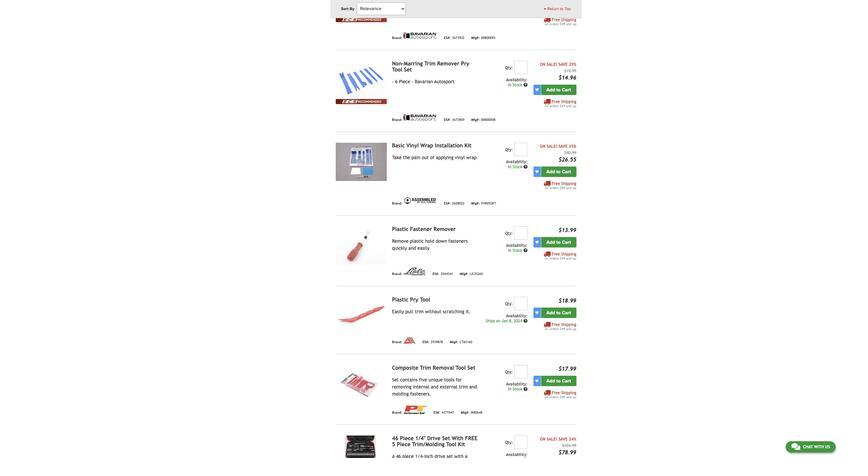 Task type: vqa. For each thing, say whether or not it's contained in the screenshot.
Live at the bottom left of page
no



Task type: describe. For each thing, give the bounding box(es) containing it.
5 $49 from the top
[[560, 327, 566, 331]]

es#: left "3673932"
[[444, 36, 451, 40]]

fastener
[[410, 226, 432, 232]]

1 add to cart button from the top
[[542, 3, 577, 13]]

question circle image for $17.99
[[524, 387, 528, 391]]

pull
[[406, 309, 414, 314]]

applying
[[436, 155, 454, 160]]

mfg#: lis35260
[[460, 272, 483, 276]]

stock for $13.99
[[513, 248, 523, 253]]

mfg#: for non-marring trim remover pry tool set
[[472, 118, 480, 122]]

6 add to cart button from the top
[[542, 376, 577, 386]]

piece right 6
[[399, 79, 411, 84]]

46
[[392, 435, 399, 442]]

of
[[431, 155, 435, 160]]

2 $49 from the top
[[560, 104, 566, 108]]

mfg#: for plastic pry tool
[[450, 341, 459, 344]]

6 free from the top
[[552, 391, 560, 395]]

remover inside 'non-marring trim remover pry tool set'
[[438, 60, 460, 67]]

es#4736936 - 010747sch01a01kt - 46 piece 1/4" drive set with free 5 piece trim/molding tool kit - a 46 piece 1/4-inch drive set with a free trim and molding set for all of your interior and trim needs! - doorbusters - audi bmw volkswagen mercedes benz mini porsche image
[[336, 436, 387, 458]]

1 - from the left
[[392, 79, 394, 84]]

and inside removes battery terminals and bolted on wiper arms.
[[450, 0, 458, 2]]

brand: for composite trim removal tool set
[[392, 411, 403, 415]]

lis35260
[[470, 272, 483, 276]]

$19.99
[[565, 68, 577, 73]]

ships on jan 8, 2024
[[486, 319, 524, 324]]

5 free shipping on orders $49 and up from the top
[[545, 323, 577, 331]]

plastic fastener remover
[[392, 226, 456, 232]]

us
[[826, 445, 831, 450]]

1 up from the top
[[573, 22, 577, 26]]

add to cart for 4th 'add to cart' button from the top
[[547, 240, 571, 245]]

in for on sale!                         save 25%
[[509, 83, 512, 87]]

scratching
[[443, 309, 465, 314]]

set contains five unique tools for removing internal and external trim and molding fasteners.
[[392, 377, 477, 397]]

1 vertical spatial remover
[[434, 226, 456, 232]]

es#: 2944541
[[433, 272, 453, 276]]

qty: for on sale!                         save 25%
[[506, 65, 513, 70]]

6
[[396, 79, 398, 84]]

plastic for plastic pry tool
[[392, 297, 409, 303]]

w80648
[[471, 411, 483, 415]]

es#4371947 - w80648 - composite trim removal tool set - set contains five unique tools for removing internal and external trim and molding fasteners. - performance tool - audi bmw volkswagen mercedes benz mini porsche image
[[336, 365, 387, 404]]

add for sixth 'add to cart' button
[[547, 378, 556, 384]]

set inside set contains five unique tools for removing internal and external trim and molding fasteners.
[[392, 377, 399, 383]]

cart for fifth 'add to cart' button from the bottom
[[562, 87, 571, 93]]

sale! inside on sale!                         save 24% $103.99 $78.99
[[547, 437, 558, 442]]

down
[[436, 239, 447, 244]]

3 question circle image from the top
[[524, 319, 528, 323]]

es#: 2939878
[[423, 341, 443, 344]]

2 free from the top
[[552, 99, 560, 104]]

composite trim removal tool set
[[392, 365, 476, 371]]

5
[[392, 441, 396, 448]]

4 shipping from the top
[[562, 252, 577, 257]]

es#2608022 - phr05skt - basic vinyl wrap installation kit - take the pain out of applying vinyl wrap - assembled by ecs - audi bmw volkswagen mercedes benz mini porsche image
[[336, 143, 387, 181]]

question circle image for $14.96
[[524, 83, 528, 87]]

availability: for on sale!                         save 25%
[[507, 78, 528, 82]]

basic
[[392, 142, 405, 149]]

6 qty: from the top
[[506, 440, 513, 445]]

25%
[[569, 62, 577, 67]]

composite
[[392, 365, 419, 371]]

unique
[[429, 377, 443, 383]]

brand: for basic vinyl wrap installation kit
[[392, 202, 403, 205]]

sort by
[[341, 6, 355, 11]]

piece right 5
[[397, 441, 411, 448]]

to inside "link"
[[560, 6, 564, 11]]

it.
[[466, 309, 471, 314]]

b8800093
[[482, 36, 496, 40]]

$18.99
[[559, 298, 577, 304]]

2939878
[[431, 341, 443, 344]]

tool up for
[[456, 365, 466, 371]]

add for 3rd 'add to cart' button from the top of the page
[[547, 169, 556, 175]]

1 brand: from the top
[[392, 36, 403, 40]]

46 piece 1/4" drive set with free 5 piece trim/molding tool kit
[[392, 435, 478, 448]]

2024
[[514, 319, 523, 324]]

plastic pry tool
[[392, 297, 431, 303]]

add to cart for 5th 'add to cart' button
[[547, 310, 571, 316]]

6 shipping from the top
[[562, 391, 577, 395]]

free
[[465, 435, 478, 442]]

in stock for $17.99
[[509, 387, 524, 392]]

es#: for remover
[[433, 272, 440, 276]]

and inside remove plastic hold down fasteners quickly and easily
[[409, 246, 416, 251]]

4 up from the top
[[573, 257, 577, 260]]

and down unique
[[431, 384, 439, 390]]

$40.99
[[565, 150, 577, 155]]

2 add to cart button from the top
[[542, 85, 577, 95]]

es#: 2608022
[[444, 202, 465, 205]]

$26.55
[[559, 157, 577, 163]]

non-marring trim remover pry tool set
[[392, 60, 470, 73]]

mfg#: w80648
[[461, 411, 483, 415]]

qty: for on sale!                         save 35%
[[506, 147, 513, 152]]

save for $14.96
[[559, 62, 568, 67]]

with
[[452, 435, 464, 442]]

6 free shipping on orders $49 and up from the top
[[545, 391, 577, 399]]

add to cart for sixth 'add to cart' button
[[547, 378, 571, 384]]

tool up easily pull trim without scratching it.
[[420, 297, 431, 303]]

kit inside 46 piece 1/4" drive set with free 5 piece trim/molding tool kit
[[458, 441, 465, 448]]

without
[[426, 309, 442, 314]]

five
[[420, 377, 427, 383]]

wrap
[[467, 155, 477, 160]]

on sale!                         save 35% $40.99 $26.55
[[540, 144, 577, 163]]

add for 5th 'add to cart' button
[[547, 310, 556, 316]]

5 orders from the top
[[550, 327, 559, 331]]

stock for on sale!                         save 35%
[[513, 165, 523, 169]]

easily pull trim without scratching it.
[[392, 309, 471, 314]]

and down "top"
[[567, 22, 572, 26]]

2 orders from the top
[[550, 104, 559, 108]]

wiper
[[399, 4, 411, 9]]

to for sixth 'add to cart' button
[[557, 378, 561, 384]]

stock for $17.99
[[513, 387, 523, 392]]

4 free from the top
[[552, 252, 560, 257]]

in stock for $13.99
[[509, 248, 524, 253]]

2 add to wish list image from the top
[[536, 241, 539, 244]]

$17.99
[[559, 366, 577, 372]]

marring
[[404, 60, 423, 67]]

b8800008
[[482, 118, 496, 122]]

in for on sale!                         save 35%
[[509, 165, 512, 169]]

question circle image for $26.55
[[524, 165, 528, 169]]

to for 3rd 'add to cart' button from the top of the page
[[557, 169, 561, 175]]

basic vinyl wrap installation kit link
[[392, 142, 472, 149]]

es#: 3673932
[[444, 36, 465, 40]]

and down $18.99
[[567, 327, 572, 331]]

molding
[[392, 391, 409, 397]]

wrap
[[421, 142, 434, 149]]

and down $14.96
[[567, 104, 572, 108]]

$78.99
[[559, 450, 577, 456]]

on for $26.55
[[540, 144, 546, 149]]

tool inside 46 piece 1/4" drive set with free 5 piece trim/molding tool kit
[[447, 441, 457, 448]]

es#2944541 - lis35260 - plastic fastener remover - remove plastic hold down fasteners quickly and easily - lisle - audi bmw volkswagen mercedes benz mini porsche image
[[336, 226, 387, 265]]

1 free shipping on orders $49 and up from the top
[[545, 17, 577, 26]]

remove plastic hold down fasteners quickly and easily
[[392, 239, 468, 251]]

save for $26.55
[[559, 144, 568, 149]]

add for sixth 'add to cart' button from the bottom of the page
[[547, 5, 556, 11]]

1 free from the top
[[552, 17, 560, 22]]

removes
[[392, 0, 411, 2]]

add for fifth 'add to cart' button from the bottom
[[547, 87, 556, 93]]

bavarian
[[415, 79, 433, 84]]

non-
[[392, 60, 404, 67]]

bav auto tools - corporate logo image for es#: 3673932
[[404, 32, 438, 39]]

return to top
[[547, 6, 571, 11]]

4 $49 from the top
[[560, 257, 566, 260]]

$13.99
[[559, 227, 577, 233]]

ecs tuning recommends this product. image for es#3673869 - b8800008 - non-marring trim remover pry tool set  - - 6 piece - bavarian autosport - bav auto tools - audi bmw volkswagen mercedes benz mini porsche image
[[336, 99, 387, 104]]

return to top link
[[544, 6, 571, 12]]

3 up from the top
[[573, 186, 577, 190]]

es#: for removal
[[434, 411, 441, 415]]

availability: for $13.99
[[507, 243, 528, 248]]

plastic for plastic fastener remover
[[392, 226, 409, 232]]

0 vertical spatial kit
[[465, 142, 472, 149]]

with
[[815, 445, 825, 450]]

plastic pry tool link
[[392, 297, 431, 303]]

5 free from the top
[[552, 323, 560, 327]]

chat with us
[[804, 445, 831, 450]]

trim/molding
[[412, 441, 445, 448]]

fasteners
[[449, 239, 468, 244]]

non-marring trim remover pry tool set link
[[392, 60, 470, 73]]

cta5160
[[460, 341, 473, 344]]

availability: for on sale!                         save 35%
[[507, 160, 528, 164]]



Task type: locate. For each thing, give the bounding box(es) containing it.
3 sale! from the top
[[547, 437, 558, 442]]

save left 25%
[[559, 62, 568, 67]]

2 vertical spatial add to wish list image
[[536, 379, 539, 383]]

quickly
[[392, 246, 407, 251]]

piece right 46
[[400, 435, 414, 442]]

save left 35%
[[559, 144, 568, 149]]

trim inside 'non-marring trim remover pry tool set'
[[425, 60, 436, 67]]

in stock
[[509, 83, 524, 87], [509, 165, 524, 169], [509, 248, 524, 253], [509, 387, 524, 392]]

out
[[422, 155, 429, 160]]

performance tool - corporate logo image
[[404, 406, 427, 414]]

2 availability: from the top
[[507, 160, 528, 164]]

3 stock from the top
[[513, 248, 523, 253]]

bav auto tools - corporate logo image up wrap
[[404, 115, 438, 121]]

installation
[[435, 142, 463, 149]]

shipping down $14.96
[[562, 99, 577, 104]]

4371947
[[442, 411, 454, 415]]

availability:
[[507, 78, 528, 82], [507, 160, 528, 164], [507, 243, 528, 248], [507, 314, 528, 319], [507, 382, 528, 387], [507, 453, 528, 457]]

free down $17.99
[[552, 391, 560, 395]]

1 in from the top
[[509, 83, 512, 87]]

5 add to cart button from the top
[[542, 308, 577, 318]]

brand: left assembled by ecs - corporate logo
[[392, 202, 403, 205]]

es#: 4371947
[[434, 411, 454, 415]]

free down $18.99
[[552, 323, 560, 327]]

assembled by ecs - corporate logo image
[[404, 197, 438, 205]]

add to wish list image for $17.99
[[536, 379, 539, 383]]

cart down $26.55
[[562, 169, 571, 175]]

free shipping on orders $49 and up down $26.55
[[545, 181, 577, 190]]

add to wish list image for $18.99
[[536, 311, 539, 315]]

0 vertical spatial add to wish list image
[[536, 88, 539, 91]]

mfg#: cta5160
[[450, 341, 473, 344]]

save
[[559, 62, 568, 67], [559, 144, 568, 149], [559, 437, 568, 442]]

add to cart
[[547, 5, 571, 11], [547, 87, 571, 93], [547, 169, 571, 175], [547, 240, 571, 245], [547, 310, 571, 316], [547, 378, 571, 384]]

3 qty: from the top
[[506, 231, 513, 236]]

cart for 4th 'add to cart' button from the top
[[562, 240, 571, 245]]

1 vertical spatial trim
[[420, 365, 431, 371]]

and down $17.99
[[567, 395, 572, 399]]

mfg#: for basic vinyl wrap installation kit
[[472, 202, 480, 205]]

take the pain out of applying vinyl wrap
[[392, 155, 477, 160]]

sale! left 25%
[[547, 62, 558, 67]]

1 horizontal spatial -
[[412, 79, 414, 84]]

4 cart from the top
[[562, 240, 571, 245]]

5 availability: from the top
[[507, 382, 528, 387]]

0 horizontal spatial trim
[[415, 309, 424, 314]]

add to cart down $26.55
[[547, 169, 571, 175]]

shipping down "top"
[[562, 17, 577, 22]]

0 horizontal spatial pry
[[410, 297, 419, 303]]

2 in stock from the top
[[509, 165, 524, 169]]

0 vertical spatial plastic
[[392, 226, 409, 232]]

add to cart down $18.99
[[547, 310, 571, 316]]

4 brand: from the top
[[392, 272, 403, 276]]

in for $17.99
[[509, 387, 512, 392]]

1 vertical spatial ecs tuning recommends this product. image
[[336, 99, 387, 104]]

1 availability: from the top
[[507, 78, 528, 82]]

4 add from the top
[[547, 240, 556, 245]]

kit up wrap
[[465, 142, 472, 149]]

trim up five
[[420, 365, 431, 371]]

hold
[[426, 239, 435, 244]]

3 availability: from the top
[[507, 243, 528, 248]]

sale!
[[547, 62, 558, 67], [547, 144, 558, 149], [547, 437, 558, 442]]

0 vertical spatial sale!
[[547, 62, 558, 67]]

qty: for $18.99
[[506, 302, 513, 306]]

sale! inside on sale!                         save 35% $40.99 $26.55
[[547, 144, 558, 149]]

to for 5th 'add to cart' button
[[557, 310, 561, 316]]

0 vertical spatial remover
[[438, 60, 460, 67]]

to
[[557, 5, 561, 11], [560, 6, 564, 11], [557, 87, 561, 93], [557, 169, 561, 175], [557, 240, 561, 245], [557, 310, 561, 316], [557, 378, 561, 384]]

0 vertical spatial trim
[[415, 309, 424, 314]]

ecs tuning recommends this product. image for es#3673932 - b8800093 - battery terminal and wiper arm puller - bavarian autosport - removes battery terminals and bolted on wiper arms. - bav auto tools - audi bmw volkswagen mercedes benz mini porsche image
[[336, 17, 387, 22]]

1 vertical spatial save
[[559, 144, 568, 149]]

$49 down return to top on the right
[[560, 22, 566, 26]]

external
[[440, 384, 458, 390]]

free shipping on orders $49 and up down $13.99
[[545, 252, 577, 260]]

fasteners.
[[411, 391, 432, 397]]

cart for sixth 'add to cart' button from the bottom of the page
[[562, 5, 571, 11]]

1 cart from the top
[[562, 5, 571, 11]]

- left "bavarian" on the top of page
[[412, 79, 414, 84]]

on for $14.96
[[540, 62, 546, 67]]

- 6 piece - bavarian autosport
[[392, 79, 455, 84]]

jan
[[502, 319, 508, 324]]

to for 4th 'add to cart' button from the top
[[557, 240, 561, 245]]

the
[[403, 155, 410, 160]]

shipping down $26.55
[[562, 181, 577, 186]]

0 vertical spatial trim
[[425, 60, 436, 67]]

removes battery terminals and bolted on wiper arms.
[[392, 0, 473, 9]]

trim down for
[[459, 384, 468, 390]]

6 up from the top
[[573, 395, 577, 399]]

mfg#:
[[472, 36, 480, 40], [472, 118, 480, 122], [472, 202, 480, 205], [460, 272, 469, 276], [450, 341, 459, 344], [461, 411, 470, 415]]

on left 25%
[[540, 62, 546, 67]]

2 up from the top
[[573, 104, 577, 108]]

shipping down $17.99
[[562, 391, 577, 395]]

set down cta5160 at the right bottom of page
[[468, 365, 476, 371]]

6 availability: from the top
[[507, 453, 528, 457]]

1/4"
[[416, 435, 426, 442]]

3 brand: from the top
[[392, 202, 403, 205]]

4 orders from the top
[[550, 257, 559, 260]]

piece
[[399, 79, 411, 84], [400, 435, 414, 442], [397, 441, 411, 448]]

$49 down $26.55
[[560, 186, 566, 190]]

free shipping on orders $49 and up down $14.96
[[545, 99, 577, 108]]

pry inside 'non-marring trim remover pry tool set'
[[461, 60, 470, 67]]

on inside on sale!                         save 35% $40.99 $26.55
[[540, 144, 546, 149]]

internal
[[413, 384, 430, 390]]

1 ecs tuning recommends this product. image from the top
[[336, 17, 387, 22]]

0 vertical spatial bav auto tools - corporate logo image
[[404, 32, 438, 39]]

sale! for $26.55
[[547, 144, 558, 149]]

cart down $14.96
[[562, 87, 571, 93]]

question circle image for $13.99
[[524, 249, 528, 253]]

1 vertical spatial pry
[[410, 297, 419, 303]]

mfg#: left phr05skt
[[472, 202, 480, 205]]

return
[[548, 6, 559, 11]]

orders down return
[[550, 22, 559, 26]]

free shipping on orders $49 and up down $18.99
[[545, 323, 577, 331]]

2 in from the top
[[509, 165, 512, 169]]

in stock for on sale!                         save 35%
[[509, 165, 524, 169]]

1 save from the top
[[559, 62, 568, 67]]

1 in stock from the top
[[509, 83, 524, 87]]

vinyl
[[407, 142, 419, 149]]

on inside on sale!                         save 25% $19.99 $14.96
[[540, 62, 546, 67]]

brand: left cta tools - corporate logo
[[392, 341, 403, 344]]

cta tools - corporate logo image
[[404, 338, 416, 344]]

es#: left 2944541
[[433, 272, 440, 276]]

3 add to cart button from the top
[[542, 167, 577, 177]]

1 vertical spatial sale!
[[547, 144, 558, 149]]

ecs tuning recommends this product. image
[[336, 17, 387, 22], [336, 99, 387, 104]]

3673869
[[453, 118, 465, 122]]

save up $103.99
[[559, 437, 568, 442]]

remover up autosport
[[438, 60, 460, 67]]

brand: up non-
[[392, 36, 403, 40]]

phr05skt
[[482, 202, 497, 205]]

es#: 3673869
[[444, 118, 465, 122]]

2 on from the top
[[540, 144, 546, 149]]

bav auto tools - corporate logo image
[[404, 32, 438, 39], [404, 115, 438, 121]]

bav auto tools - corporate logo image up marring
[[404, 32, 438, 39]]

0 vertical spatial save
[[559, 62, 568, 67]]

2 add to cart from the top
[[547, 87, 571, 93]]

remove
[[392, 239, 409, 244]]

cart for sixth 'add to cart' button
[[562, 378, 571, 384]]

availability: for $17.99
[[507, 382, 528, 387]]

3 free shipping on orders $49 and up from the top
[[545, 181, 577, 190]]

2 cart from the top
[[562, 87, 571, 93]]

brand:
[[392, 36, 403, 40], [392, 118, 403, 122], [392, 202, 403, 205], [392, 272, 403, 276], [392, 341, 403, 344], [392, 411, 403, 415]]

$103.99
[[563, 444, 577, 448]]

removal
[[433, 365, 454, 371]]

2 free shipping on orders $49 and up from the top
[[545, 99, 577, 108]]

on left 24%
[[540, 437, 546, 442]]

mfg#: for plastic fastener remover
[[460, 272, 469, 276]]

question circle image
[[524, 249, 528, 253], [524, 387, 528, 391]]

save inside on sale!                         save 25% $19.99 $14.96
[[559, 62, 568, 67]]

$49 down $14.96
[[560, 104, 566, 108]]

3 add to wish list image from the top
[[536, 379, 539, 383]]

1 vertical spatial question circle image
[[524, 165, 528, 169]]

1 add from the top
[[547, 5, 556, 11]]

2 vertical spatial sale!
[[547, 437, 558, 442]]

shipping down $18.99
[[562, 323, 577, 327]]

composite trim removal tool set link
[[392, 365, 476, 371]]

3 shipping from the top
[[562, 181, 577, 186]]

for
[[456, 377, 462, 383]]

kit right drive at the bottom of the page
[[458, 441, 465, 448]]

battery
[[412, 0, 428, 2]]

mfg#: for composite trim removal tool set
[[461, 411, 470, 415]]

pry down "3673932"
[[461, 60, 470, 67]]

3673932
[[453, 36, 465, 40]]

1 vertical spatial on
[[540, 144, 546, 149]]

1 question circle image from the top
[[524, 249, 528, 253]]

1 vertical spatial add to wish list image
[[536, 311, 539, 315]]

free down $26.55
[[552, 181, 560, 186]]

and down plastic at the bottom of the page
[[409, 246, 416, 251]]

1 vertical spatial bav auto tools - corporate logo image
[[404, 115, 438, 121]]

es#: left 4371947
[[434, 411, 441, 415]]

plastic fastener remover link
[[392, 226, 456, 232]]

mfg#: left b8800093
[[472, 36, 480, 40]]

add to cart down $14.96
[[547, 87, 571, 93]]

es#: for trim
[[444, 118, 451, 122]]

8,
[[510, 319, 513, 324]]

6 add to cart from the top
[[547, 378, 571, 384]]

and left 'bolted'
[[450, 0, 458, 2]]

orders down $14.96
[[550, 104, 559, 108]]

orders down $26.55
[[550, 186, 559, 190]]

2944541
[[441, 272, 453, 276]]

- left 6
[[392, 79, 394, 84]]

4 free shipping on orders $49 and up from the top
[[545, 252, 577, 260]]

orders down $18.99
[[550, 327, 559, 331]]

brand: for plastic fastener remover
[[392, 272, 403, 276]]

1 sale! from the top
[[547, 62, 558, 67]]

1 vertical spatial kit
[[458, 441, 465, 448]]

2 plastic from the top
[[392, 297, 409, 303]]

1 plastic from the top
[[392, 226, 409, 232]]

2 vertical spatial on
[[540, 437, 546, 442]]

ships
[[486, 319, 495, 324]]

add to cart for sixth 'add to cart' button from the bottom of the page
[[547, 5, 571, 11]]

$49 down $17.99
[[560, 395, 566, 399]]

es#: for wrap
[[444, 202, 451, 205]]

save inside on sale!                         save 24% $103.99 $78.99
[[559, 437, 568, 442]]

$49 down $13.99
[[560, 257, 566, 260]]

-
[[392, 79, 394, 84], [412, 79, 414, 84]]

pry
[[461, 60, 470, 67], [410, 297, 419, 303]]

free shipping on orders $49 and up
[[545, 17, 577, 26], [545, 99, 577, 108], [545, 181, 577, 190], [545, 252, 577, 260], [545, 323, 577, 331], [545, 391, 577, 399]]

1 horizontal spatial pry
[[461, 60, 470, 67]]

1 vertical spatial trim
[[459, 384, 468, 390]]

1 qty: from the top
[[506, 65, 513, 70]]

1 horizontal spatial trim
[[459, 384, 468, 390]]

set right non-
[[404, 66, 412, 73]]

on sale!                         save 24% $103.99 $78.99
[[540, 437, 577, 456]]

by
[[350, 6, 355, 11]]

on inside removes battery terminals and bolted on wiper arms.
[[392, 4, 398, 9]]

trim
[[415, 309, 424, 314], [459, 384, 468, 390]]

5 brand: from the top
[[392, 341, 403, 344]]

brand: for plastic pry tool
[[392, 341, 403, 344]]

availability: for $18.99
[[507, 314, 528, 319]]

bolted
[[459, 0, 473, 2]]

cart for 5th 'add to cart' button
[[562, 310, 571, 316]]

pain
[[412, 155, 421, 160]]

add to cart for 3rd 'add to cart' button from the top of the page
[[547, 169, 571, 175]]

4 qty: from the top
[[506, 302, 513, 306]]

3 in from the top
[[509, 248, 512, 253]]

0 vertical spatial ecs tuning recommends this product. image
[[336, 17, 387, 22]]

3 orders from the top
[[550, 186, 559, 190]]

3 on from the top
[[540, 437, 546, 442]]

add to cart right caret up image
[[547, 5, 571, 11]]

pry up pull
[[410, 297, 419, 303]]

lisle - corporate logo image
[[404, 267, 426, 275]]

2 vertical spatial question circle image
[[524, 319, 528, 323]]

0 horizontal spatial -
[[392, 79, 394, 84]]

autosport
[[435, 79, 455, 84]]

qty: for $17.99
[[506, 370, 513, 375]]

drive
[[428, 435, 441, 442]]

mfg#: left w80648
[[461, 411, 470, 415]]

es#2939878 - cta5160 - plastic pry tool  - easily pull trim without scratching it. - cta tools - audi bmw volkswagen mercedes benz mini porsche image
[[336, 297, 387, 335]]

in for $13.99
[[509, 248, 512, 253]]

4 add to cart button from the top
[[542, 237, 577, 248]]

5 up from the top
[[573, 327, 577, 331]]

2 brand: from the top
[[392, 118, 403, 122]]

stock for on sale!                         save 25%
[[513, 83, 523, 87]]

4 availability: from the top
[[507, 314, 528, 319]]

0 vertical spatial question circle image
[[524, 249, 528, 253]]

add to cart down $17.99
[[547, 378, 571, 384]]

sale! for $14.96
[[547, 62, 558, 67]]

save inside on sale!                         save 35% $40.99 $26.55
[[559, 144, 568, 149]]

sale! left 35%
[[547, 144, 558, 149]]

4 in stock from the top
[[509, 387, 524, 392]]

plastic up easily
[[392, 297, 409, 303]]

0 vertical spatial pry
[[461, 60, 470, 67]]

on inside on sale!                         save 24% $103.99 $78.99
[[540, 437, 546, 442]]

terminals
[[429, 0, 449, 2]]

3 cart from the top
[[562, 169, 571, 175]]

1 add to cart from the top
[[547, 5, 571, 11]]

cart for 3rd 'add to cart' button from the top of the page
[[562, 169, 571, 175]]

2 question circle image from the top
[[524, 387, 528, 391]]

free down $14.96
[[552, 99, 560, 104]]

6 brand: from the top
[[392, 411, 403, 415]]

46 piece 1/4" drive set with free 5 piece trim/molding tool kit link
[[392, 435, 478, 448]]

5 cart from the top
[[562, 310, 571, 316]]

cart right return
[[562, 5, 571, 11]]

6 $49 from the top
[[560, 395, 566, 399]]

comments image
[[792, 443, 801, 451]]

0 vertical spatial question circle image
[[524, 83, 528, 87]]

to for sixth 'add to cart' button from the bottom of the page
[[557, 5, 561, 11]]

3 in stock from the top
[[509, 248, 524, 253]]

5 qty: from the top
[[506, 370, 513, 375]]

5 shipping from the top
[[562, 323, 577, 327]]

es#: left 3673869
[[444, 118, 451, 122]]

4 stock from the top
[[513, 387, 523, 392]]

1 on from the top
[[540, 62, 546, 67]]

caret up image
[[544, 7, 547, 11]]

on
[[540, 62, 546, 67], [540, 144, 546, 149], [540, 437, 546, 442]]

mfg#: left b8800008
[[472, 118, 480, 122]]

brand: left performance tool - corporate logo
[[392, 411, 403, 415]]

2 add to wish list image from the top
[[536, 311, 539, 315]]

es#3673932 - b8800093 - battery terminal and wiper arm puller - bavarian autosport - removes battery terminals and bolted on wiper arms. - bav auto tools - audi bmw volkswagen mercedes benz mini porsche image
[[336, 0, 387, 17]]

and down $13.99
[[567, 257, 572, 260]]

mfg#: left lis35260
[[460, 272, 469, 276]]

2 save from the top
[[559, 144, 568, 149]]

bav auto tools - corporate logo image for es#: 3673869
[[404, 115, 438, 121]]

None number field
[[515, 61, 528, 74], [515, 143, 528, 156], [515, 226, 528, 240], [515, 297, 528, 310], [515, 365, 528, 379], [515, 436, 528, 449], [515, 61, 528, 74], [515, 143, 528, 156], [515, 226, 528, 240], [515, 297, 528, 310], [515, 365, 528, 379], [515, 436, 528, 449]]

1 vertical spatial plastic
[[392, 297, 409, 303]]

cart down $17.99
[[562, 378, 571, 384]]

2 stock from the top
[[513, 165, 523, 169]]

3 save from the top
[[559, 437, 568, 442]]

plastic
[[392, 226, 409, 232], [392, 297, 409, 303]]

6 add from the top
[[547, 378, 556, 384]]

tool inside 'non-marring trim remover pry tool set'
[[392, 66, 403, 73]]

4 in from the top
[[509, 387, 512, 392]]

qty: for $13.99
[[506, 231, 513, 236]]

brand: up the basic
[[392, 118, 403, 122]]

free shipping on orders $49 and up down $17.99
[[545, 391, 577, 399]]

cart down $18.99
[[562, 310, 571, 316]]

plastic
[[410, 239, 424, 244]]

question circle image
[[524, 83, 528, 87], [524, 165, 528, 169], [524, 319, 528, 323]]

1 add to wish list image from the top
[[536, 88, 539, 91]]

trim right pull
[[415, 309, 424, 314]]

mfg#: b8800093
[[472, 36, 496, 40]]

$14.96
[[559, 75, 577, 81]]

1 add to wish list image from the top
[[536, 170, 539, 173]]

6 cart from the top
[[562, 378, 571, 384]]

and down $26.55
[[567, 186, 572, 190]]

trim right marring
[[425, 60, 436, 67]]

0 vertical spatial on
[[540, 62, 546, 67]]

plastic up remove
[[392, 226, 409, 232]]

easily
[[418, 246, 430, 251]]

0 vertical spatial add to wish list image
[[536, 170, 539, 173]]

free shipping on orders $49 and up down return to top on the right
[[545, 17, 577, 26]]

add to cart for fifth 'add to cart' button from the bottom
[[547, 87, 571, 93]]

add for 4th 'add to cart' button from the top
[[547, 240, 556, 245]]

3 free from the top
[[552, 181, 560, 186]]

2 qty: from the top
[[506, 147, 513, 152]]

set inside 'non-marring trim remover pry tool set'
[[404, 66, 412, 73]]

cart down $13.99
[[562, 240, 571, 245]]

es#: left 2608022
[[444, 202, 451, 205]]

sale! left 24%
[[547, 437, 558, 442]]

orders
[[550, 22, 559, 26], [550, 104, 559, 108], [550, 186, 559, 190], [550, 257, 559, 260], [550, 327, 559, 331], [550, 395, 559, 399]]

1 bav auto tools - corporate logo image from the top
[[404, 32, 438, 39]]

2 bav auto tools - corporate logo image from the top
[[404, 115, 438, 121]]

mfg#: left cta5160 at the right bottom of page
[[450, 341, 459, 344]]

2 vertical spatial save
[[559, 437, 568, 442]]

1 orders from the top
[[550, 22, 559, 26]]

sale! inside on sale!                         save 25% $19.99 $14.96
[[547, 62, 558, 67]]

remover
[[438, 60, 460, 67], [434, 226, 456, 232]]

take
[[392, 155, 402, 160]]

removing
[[392, 384, 412, 390]]

trim inside set contains five unique tools for removing internal and external trim and molding fasteners.
[[459, 384, 468, 390]]

add to cart button
[[542, 3, 577, 13], [542, 85, 577, 95], [542, 167, 577, 177], [542, 237, 577, 248], [542, 308, 577, 318], [542, 376, 577, 386]]

6 orders from the top
[[550, 395, 559, 399]]

brand: left the lisle - corporate logo
[[392, 272, 403, 276]]

set inside 46 piece 1/4" drive set with free 5 piece trim/molding tool kit
[[443, 435, 451, 442]]

on left 35%
[[540, 144, 546, 149]]

2 - from the left
[[412, 79, 414, 84]]

tools
[[445, 377, 455, 383]]

add to wish list image
[[536, 170, 539, 173], [536, 311, 539, 315], [536, 379, 539, 383]]

add to wish list image
[[536, 88, 539, 91], [536, 241, 539, 244]]

24%
[[569, 437, 577, 442]]

1 vertical spatial add to wish list image
[[536, 241, 539, 244]]

set left with
[[443, 435, 451, 442]]

3 $49 from the top
[[560, 186, 566, 190]]

contains
[[401, 377, 418, 383]]

remover up down
[[434, 226, 456, 232]]

tool up 6
[[392, 66, 403, 73]]

on
[[392, 4, 398, 9], [545, 22, 549, 26], [545, 104, 549, 108], [545, 186, 549, 190], [545, 257, 549, 260], [497, 319, 501, 324], [545, 327, 549, 331], [545, 395, 549, 399]]

free down $13.99
[[552, 252, 560, 257]]

1 shipping from the top
[[562, 17, 577, 22]]

in stock for on sale!                         save 25%
[[509, 83, 524, 87]]

1 $49 from the top
[[560, 22, 566, 26]]

es#: for tool
[[423, 341, 430, 344]]

$49 down $18.99
[[560, 327, 566, 331]]

es#3673869 - b8800008 - non-marring trim remover pry tool set  - - 6 piece - bavarian autosport - bav auto tools - audi bmw volkswagen mercedes benz mini porsche image
[[336, 61, 387, 99]]

stock
[[513, 83, 523, 87], [513, 165, 523, 169], [513, 248, 523, 253], [513, 387, 523, 392]]

to for fifth 'add to cart' button from the bottom
[[557, 87, 561, 93]]

chat
[[804, 445, 814, 450]]

and right external
[[470, 384, 477, 390]]

orders down $13.99
[[550, 257, 559, 260]]

5 add to cart from the top
[[547, 310, 571, 316]]

brand: for non-marring trim remover pry tool set
[[392, 118, 403, 122]]

tool right drive at the bottom of the page
[[447, 441, 457, 448]]

4 add to cart from the top
[[547, 240, 571, 245]]

2 shipping from the top
[[562, 99, 577, 104]]

1 vertical spatial question circle image
[[524, 387, 528, 391]]

orders down $17.99
[[550, 395, 559, 399]]

top
[[565, 6, 571, 11]]



